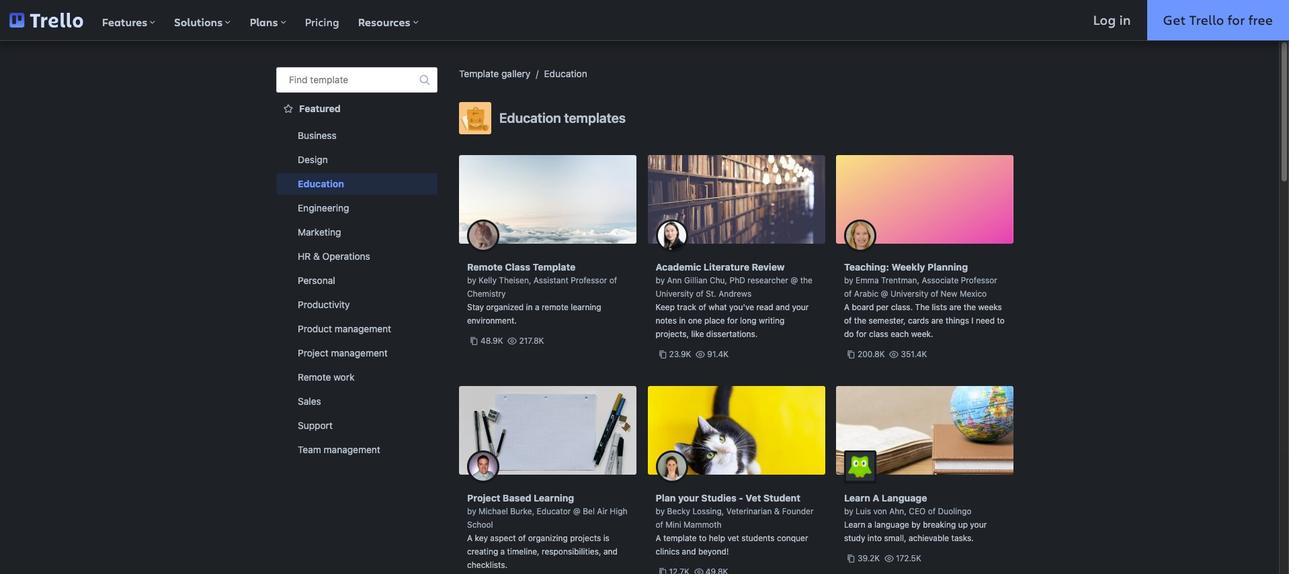 Task type: locate. For each thing, give the bounding box(es) containing it.
a left remote at the left
[[535, 302, 539, 313]]

by left luis
[[844, 507, 853, 517]]

place
[[704, 316, 725, 326]]

1 vertical spatial learn
[[844, 520, 865, 530]]

in right log
[[1119, 11, 1131, 29]]

university inside teaching: weekly planning by emma trentman, associate professor of arabic @ university of new mexico a board per class. the lists are the weeks of the semester, cards are things i need to do for class each week.
[[890, 289, 928, 299]]

1 horizontal spatial for
[[856, 329, 867, 339]]

university down ann
[[656, 289, 694, 299]]

by down plan
[[656, 507, 665, 517]]

template gallery link
[[459, 68, 530, 79]]

Find template field
[[276, 67, 438, 93]]

0 horizontal spatial the
[[800, 276, 813, 286]]

2 vertical spatial @
[[573, 507, 581, 517]]

your
[[792, 302, 809, 313], [678, 493, 699, 504], [970, 520, 987, 530]]

0 horizontal spatial education link
[[276, 173, 438, 195]]

0 vertical spatial to
[[997, 316, 1005, 326]]

project up michael at the left of page
[[467, 493, 500, 504]]

2 professor from the left
[[961, 276, 997, 286]]

0 vertical spatial management
[[335, 323, 391, 335]]

ann
[[667, 276, 682, 286]]

productivity
[[298, 299, 350, 310]]

0 horizontal spatial professor
[[571, 276, 607, 286]]

von
[[873, 507, 887, 517]]

the up i
[[964, 302, 976, 313]]

project management
[[298, 347, 388, 359]]

template
[[310, 74, 348, 85], [663, 534, 697, 544]]

1 vertical spatial for
[[727, 316, 738, 326]]

0 horizontal spatial template
[[459, 68, 499, 79]]

remote
[[467, 261, 503, 273], [298, 372, 331, 383]]

board
[[852, 302, 874, 313]]

1 vertical spatial @
[[881, 289, 888, 299]]

@
[[791, 276, 798, 286], [881, 289, 888, 299], [573, 507, 581, 517]]

2 horizontal spatial in
[[1119, 11, 1131, 29]]

university
[[656, 289, 694, 299], [890, 289, 928, 299]]

education
[[544, 68, 587, 79], [499, 110, 561, 126], [298, 178, 344, 190]]

management down productivity link on the left of page
[[335, 323, 391, 335]]

emma trentman, associate professor of arabic @ university of new mexico image
[[844, 220, 876, 252]]

and for learning
[[603, 547, 618, 557]]

1 vertical spatial management
[[331, 347, 388, 359]]

professor inside teaching: weekly planning by emma trentman, associate professor of arabic @ university of new mexico a board per class. the lists are the weeks of the semester, cards are things i need to do for class each week.
[[961, 276, 997, 286]]

and inside plan your studies - vet student by becky lossing, veterinarian & founder of mini mammoth a template to help vet students conquer clinics and beyond!
[[682, 547, 696, 557]]

0 horizontal spatial template
[[310, 74, 348, 85]]

education up 'education templates'
[[544, 68, 587, 79]]

0 horizontal spatial remote
[[298, 372, 331, 383]]

featured link
[[276, 98, 438, 120]]

0 vertical spatial template
[[310, 74, 348, 85]]

@ left bel
[[573, 507, 581, 517]]

0 horizontal spatial your
[[678, 493, 699, 504]]

2 horizontal spatial @
[[881, 289, 888, 299]]

@ inside teaching: weekly planning by emma trentman, associate professor of arabic @ university of new mexico a board per class. the lists are the weeks of the semester, cards are things i need to do for class each week.
[[881, 289, 888, 299]]

mammoth
[[684, 520, 722, 530]]

one
[[688, 316, 702, 326]]

1 vertical spatial project
[[467, 493, 500, 504]]

2 horizontal spatial your
[[970, 520, 987, 530]]

2 vertical spatial the
[[854, 316, 866, 326]]

is
[[603, 534, 609, 544]]

a down aspect
[[500, 547, 505, 557]]

for inside teaching: weekly planning by emma trentman, associate professor of arabic @ university of new mexico a board per class. the lists are the weeks of the semester, cards are things i need to do for class each week.
[[856, 329, 867, 339]]

by inside teaching: weekly planning by emma trentman, associate professor of arabic @ university of new mexico a board per class. the lists are the weeks of the semester, cards are things i need to do for class each week.
[[844, 276, 853, 286]]

management for project management
[[331, 347, 388, 359]]

management down product management link
[[331, 347, 388, 359]]

new
[[941, 289, 957, 299]]

1 vertical spatial are
[[931, 316, 943, 326]]

0 vertical spatial education link
[[544, 68, 587, 79]]

and inside project based learning by michael burke, educator @ bel air high school a key aspect of organizing projects is creating a timeline, responsibilities, and checklists.
[[603, 547, 618, 557]]

0 vertical spatial project
[[298, 347, 328, 359]]

university up class.
[[890, 289, 928, 299]]

@ right researcher
[[791, 276, 798, 286]]

a up clinics
[[656, 534, 661, 544]]

0 vertical spatial in
[[1119, 11, 1131, 29]]

& right hr
[[313, 251, 320, 262]]

by up school at the bottom of page
[[467, 507, 476, 517]]

education icon image
[[459, 102, 491, 134]]

things
[[946, 316, 969, 326]]

template up assistant
[[533, 261, 575, 273]]

template up 'featured' at top left
[[310, 74, 348, 85]]

academic
[[656, 261, 701, 273]]

by left kelly
[[467, 276, 476, 286]]

a left board at bottom
[[844, 302, 850, 313]]

phd
[[730, 276, 745, 286]]

1 horizontal spatial project
[[467, 493, 500, 504]]

and up writing
[[776, 302, 790, 313]]

template gallery
[[459, 68, 530, 79]]

0 vertical spatial your
[[792, 302, 809, 313]]

high
[[610, 507, 627, 517]]

remote up kelly
[[467, 261, 503, 273]]

read
[[756, 302, 773, 313]]

help
[[709, 534, 725, 544]]

1 vertical spatial template
[[663, 534, 697, 544]]

the down board at bottom
[[854, 316, 866, 326]]

0 vertical spatial a
[[535, 302, 539, 313]]

and inside academic literature review by ann gillian chu, phd researcher @ the university of st. andrews keep track of what you've read and your notes in one place for long writing projects, like dissertations.
[[776, 302, 790, 313]]

1 learn from the top
[[844, 493, 870, 504]]

2 vertical spatial your
[[970, 520, 987, 530]]

2 vertical spatial a
[[500, 547, 505, 557]]

gallery
[[501, 68, 530, 79]]

per
[[876, 302, 889, 313]]

the
[[800, 276, 813, 286], [964, 302, 976, 313], [854, 316, 866, 326]]

management down 'support' link
[[324, 444, 380, 456]]

education link up 'education templates'
[[544, 68, 587, 79]]

of up the timeline,
[[518, 534, 526, 544]]

remote inside remote class template by kelly theisen, assistant professor of chemistry stay organized in a remote learning environment.
[[467, 261, 503, 273]]

a inside remote class template by kelly theisen, assistant professor of chemistry stay organized in a remote learning environment.
[[535, 302, 539, 313]]

literature
[[704, 261, 749, 273]]

1 vertical spatial a
[[868, 520, 872, 530]]

1 horizontal spatial and
[[682, 547, 696, 557]]

by left ann
[[656, 276, 665, 286]]

project inside project based learning by michael burke, educator @ bel air high school a key aspect of organizing projects is creating a timeline, responsibilities, and checklists.
[[467, 493, 500, 504]]

trello image
[[9, 13, 83, 28], [10, 13, 83, 28]]

2 university from the left
[[890, 289, 928, 299]]

1 horizontal spatial education link
[[544, 68, 587, 79]]

0 vertical spatial learn
[[844, 493, 870, 504]]

by inside remote class template by kelly theisen, assistant professor of chemistry stay organized in a remote learning environment.
[[467, 276, 476, 286]]

a inside project based learning by michael burke, educator @ bel air high school a key aspect of organizing projects is creating a timeline, responsibilities, and checklists.
[[500, 547, 505, 557]]

1 vertical spatial education
[[499, 110, 561, 126]]

education down gallery
[[499, 110, 561, 126]]

learn up study at the bottom right of page
[[844, 520, 865, 530]]

professor up mexico
[[961, 276, 997, 286]]

to down mammoth
[[699, 534, 707, 544]]

0 horizontal spatial in
[[526, 302, 533, 313]]

team
[[298, 444, 321, 456]]

@ inside academic literature review by ann gillian chu, phd researcher @ the university of st. andrews keep track of what you've read and your notes in one place for long writing projects, like dissertations.
[[791, 276, 798, 286]]

0 horizontal spatial to
[[699, 534, 707, 544]]

a inside plan your studies - vet student by becky lossing, veterinarian & founder of mini mammoth a template to help vet students conquer clinics and beyond!
[[656, 534, 661, 544]]

ann gillian chu, phd researcher @ the university of st. andrews image
[[656, 220, 688, 252]]

and
[[776, 302, 790, 313], [603, 547, 618, 557], [682, 547, 696, 557]]

pricing link
[[295, 0, 349, 40]]

1 horizontal spatial remote
[[467, 261, 503, 273]]

a
[[535, 302, 539, 313], [868, 520, 872, 530], [500, 547, 505, 557]]

professor for planning
[[961, 276, 997, 286]]

organized
[[486, 302, 524, 313]]

0 horizontal spatial for
[[727, 316, 738, 326]]

91.4k
[[707, 349, 729, 360]]

by inside plan your studies - vet student by becky lossing, veterinarian & founder of mini mammoth a template to help vet students conquer clinics and beyond!
[[656, 507, 665, 517]]

what
[[709, 302, 727, 313]]

education up 'engineering'
[[298, 178, 344, 190]]

a left the key
[[467, 534, 473, 544]]

1 horizontal spatial a
[[535, 302, 539, 313]]

1 horizontal spatial in
[[679, 316, 686, 326]]

of inside plan your studies - vet student by becky lossing, veterinarian & founder of mini mammoth a template to help vet students conquer clinics and beyond!
[[656, 520, 663, 530]]

1 horizontal spatial template
[[533, 261, 575, 273]]

for up dissertations.
[[727, 316, 738, 326]]

of up lists
[[931, 289, 938, 299]]

by for remote
[[467, 276, 476, 286]]

1 horizontal spatial @
[[791, 276, 798, 286]]

2 horizontal spatial for
[[1227, 11, 1245, 29]]

1 university from the left
[[656, 289, 694, 299]]

responsibilities,
[[542, 547, 601, 557]]

solutions
[[174, 15, 223, 30]]

0 horizontal spatial and
[[603, 547, 618, 557]]

a up "into"
[[868, 520, 872, 530]]

0 horizontal spatial are
[[931, 316, 943, 326]]

education templates
[[499, 110, 626, 126]]

for right do
[[856, 329, 867, 339]]

burke,
[[510, 507, 534, 517]]

1 vertical spatial template
[[533, 261, 575, 273]]

your right read
[[792, 302, 809, 313]]

becky lossing, veterinarian & founder of mini mammoth image
[[656, 451, 688, 483]]

template down mini
[[663, 534, 697, 544]]

0 vertical spatial are
[[949, 302, 961, 313]]

1 vertical spatial in
[[526, 302, 533, 313]]

resources button
[[349, 0, 428, 40]]

2 vertical spatial management
[[324, 444, 380, 456]]

a inside project based learning by michael burke, educator @ bel air high school a key aspect of organizing projects is creating a timeline, responsibilities, and checklists.
[[467, 534, 473, 544]]

luis von ahn, ceo of duolingo image
[[844, 451, 876, 483]]

of
[[609, 276, 617, 286], [696, 289, 704, 299], [844, 289, 852, 299], [931, 289, 938, 299], [699, 302, 706, 313], [844, 316, 852, 326], [928, 507, 936, 517], [656, 520, 663, 530], [518, 534, 526, 544]]

of left mini
[[656, 520, 663, 530]]

hr & operations link
[[276, 246, 438, 267]]

of left what
[[699, 302, 706, 313]]

log
[[1093, 11, 1116, 29]]

1 vertical spatial &
[[774, 507, 780, 517]]

personal
[[298, 275, 335, 286]]

in
[[1119, 11, 1131, 29], [526, 302, 533, 313], [679, 316, 686, 326]]

1 vertical spatial your
[[678, 493, 699, 504]]

support
[[298, 420, 333, 431]]

professor inside remote class template by kelly theisen, assistant professor of chemistry stay organized in a remote learning environment.
[[571, 276, 607, 286]]

ahn,
[[889, 507, 907, 517]]

& down student
[[774, 507, 780, 517]]

team management
[[298, 444, 380, 456]]

template left gallery
[[459, 68, 499, 79]]

remote for remote work
[[298, 372, 331, 383]]

template inside plan your studies - vet student by becky lossing, veterinarian & founder of mini mammoth a template to help vet students conquer clinics and beyond!
[[663, 534, 697, 544]]

a
[[844, 302, 850, 313], [873, 493, 879, 504], [467, 534, 473, 544], [656, 534, 661, 544]]

0 vertical spatial for
[[1227, 11, 1245, 29]]

professor up learning
[[571, 276, 607, 286]]

are
[[949, 302, 961, 313], [931, 316, 943, 326]]

school
[[467, 520, 493, 530]]

tasks.
[[951, 534, 974, 544]]

studies
[[701, 493, 736, 504]]

professor for template
[[571, 276, 607, 286]]

1 horizontal spatial to
[[997, 316, 1005, 326]]

1 horizontal spatial template
[[663, 534, 697, 544]]

1 vertical spatial remote
[[298, 372, 331, 383]]

1 vertical spatial the
[[964, 302, 976, 313]]

your up becky
[[678, 493, 699, 504]]

2 horizontal spatial a
[[868, 520, 872, 530]]

2 horizontal spatial and
[[776, 302, 790, 313]]

2 vertical spatial in
[[679, 316, 686, 326]]

management for product management
[[335, 323, 391, 335]]

of left st.
[[696, 289, 704, 299]]

0 horizontal spatial university
[[656, 289, 694, 299]]

university inside academic literature review by ann gillian chu, phd researcher @ the university of st. andrews keep track of what you've read and your notes in one place for long writing projects, like dissertations.
[[656, 289, 694, 299]]

remote inside remote work link
[[298, 372, 331, 383]]

product management link
[[276, 319, 438, 340]]

find template
[[289, 74, 348, 85]]

a up von
[[873, 493, 879, 504]]

in right organized
[[526, 302, 533, 313]]

1 horizontal spatial are
[[949, 302, 961, 313]]

0 vertical spatial the
[[800, 276, 813, 286]]

1 horizontal spatial your
[[792, 302, 809, 313]]

get trello for free link
[[1147, 0, 1289, 40]]

to right need
[[997, 316, 1005, 326]]

and down is
[[603, 547, 618, 557]]

a inside learn a language by luis von ahn, ceo of duolingo learn a language by breaking up your study into small, achievable tasks.
[[868, 520, 872, 530]]

0 horizontal spatial project
[[298, 347, 328, 359]]

2 vertical spatial for
[[856, 329, 867, 339]]

by inside academic literature review by ann gillian chu, phd researcher @ the university of st. andrews keep track of what you've read and your notes in one place for long writing projects, like dissertations.
[[656, 276, 665, 286]]

each
[[891, 329, 909, 339]]

design link
[[276, 149, 438, 171]]

engineering link
[[276, 198, 438, 219]]

1 horizontal spatial university
[[890, 289, 928, 299]]

project down product
[[298, 347, 328, 359]]

learn up luis
[[844, 493, 870, 504]]

project
[[298, 347, 328, 359], [467, 493, 500, 504]]

remote class template by kelly theisen, assistant professor of chemistry stay organized in a remote learning environment.
[[467, 261, 617, 326]]

0 vertical spatial remote
[[467, 261, 503, 273]]

0 horizontal spatial a
[[500, 547, 505, 557]]

1 vertical spatial to
[[699, 534, 707, 544]]

by inside project based learning by michael burke, educator @ bel air high school a key aspect of organizing projects is creating a timeline, responsibilities, and checklists.
[[467, 507, 476, 517]]

0 vertical spatial @
[[791, 276, 798, 286]]

1 horizontal spatial professor
[[961, 276, 997, 286]]

organizing
[[528, 534, 568, 544]]

plans
[[250, 15, 278, 30]]

by left emma
[[844, 276, 853, 286]]

education link down design link
[[276, 173, 438, 195]]

weekly
[[891, 261, 925, 273]]

1 professor from the left
[[571, 276, 607, 286]]

are up "things"
[[949, 302, 961, 313]]

kelly
[[479, 276, 497, 286]]

of left ann
[[609, 276, 617, 286]]

michael burke, educator @ bel air high school image
[[467, 451, 499, 483]]

for left free
[[1227, 11, 1245, 29]]

and right clinics
[[682, 547, 696, 557]]

a inside learn a language by luis von ahn, ceo of duolingo learn a language by breaking up your study into small, achievable tasks.
[[873, 493, 879, 504]]

notes
[[656, 316, 677, 326]]

of right ceo
[[928, 507, 936, 517]]

design
[[298, 154, 328, 165]]

projects,
[[656, 329, 689, 339]]

1 horizontal spatial &
[[774, 507, 780, 517]]

0 horizontal spatial @
[[573, 507, 581, 517]]

your right up
[[970, 520, 987, 530]]

class.
[[891, 302, 913, 313]]

the right researcher
[[800, 276, 813, 286]]

0 horizontal spatial &
[[313, 251, 320, 262]]

remote up sales
[[298, 372, 331, 383]]

the
[[915, 302, 930, 313]]

in left one
[[679, 316, 686, 326]]

class
[[505, 261, 530, 273]]

project for project based learning by michael burke, educator @ bel air high school a key aspect of organizing projects is creating a timeline, responsibilities, and checklists.
[[467, 493, 500, 504]]

0 vertical spatial template
[[459, 68, 499, 79]]

are down lists
[[931, 316, 943, 326]]

plans button
[[240, 0, 295, 40]]

projects
[[570, 534, 601, 544]]

@ up per
[[881, 289, 888, 299]]

@ inside project based learning by michael burke, educator @ bel air high school a key aspect of organizing projects is creating a timeline, responsibilities, and checklists.
[[573, 507, 581, 517]]

for inside academic literature review by ann gillian chu, phd researcher @ the university of st. andrews keep track of what you've read and your notes in one place for long writing projects, like dissertations.
[[727, 316, 738, 326]]



Task type: vqa. For each thing, say whether or not it's contained in the screenshot.
bottom the @
yes



Task type: describe. For each thing, give the bounding box(es) containing it.
remote work link
[[276, 367, 438, 388]]

chemistry
[[467, 289, 506, 299]]

your inside learn a language by luis von ahn, ceo of duolingo learn a language by breaking up your study into small, achievable tasks.
[[970, 520, 987, 530]]

clinics
[[656, 547, 680, 557]]

creating
[[467, 547, 498, 557]]

ceo
[[909, 507, 926, 517]]

lossing,
[[692, 507, 724, 517]]

language
[[874, 520, 909, 530]]

2 horizontal spatial the
[[964, 302, 976, 313]]

marketing
[[298, 226, 341, 238]]

2 vertical spatial education
[[298, 178, 344, 190]]

200.8k
[[858, 349, 885, 360]]

mexico
[[960, 289, 987, 299]]

mini
[[666, 520, 681, 530]]

of inside remote class template by kelly theisen, assistant professor of chemistry stay organized in a remote learning environment.
[[609, 276, 617, 286]]

timeline,
[[507, 547, 539, 557]]

class
[[869, 329, 888, 339]]

support link
[[276, 415, 438, 437]]

learning
[[571, 302, 601, 313]]

assistant
[[534, 276, 568, 286]]

long
[[740, 316, 756, 326]]

of left arabic
[[844, 289, 852, 299]]

and for studies
[[682, 547, 696, 557]]

university for academic
[[656, 289, 694, 299]]

in inside academic literature review by ann gillian chu, phd researcher @ the university of st. andrews keep track of what you've read and your notes in one place for long writing projects, like dissertations.
[[679, 316, 686, 326]]

the inside academic literature review by ann gillian chu, phd researcher @ the university of st. andrews keep track of what you've read and your notes in one place for long writing projects, like dissertations.
[[800, 276, 813, 286]]

trello
[[1189, 11, 1224, 29]]

engineering
[[298, 202, 349, 214]]

sales link
[[276, 391, 438, 413]]

product management
[[298, 323, 391, 335]]

achievable
[[909, 534, 949, 544]]

academic literature review by ann gillian chu, phd researcher @ the university of st. andrews keep track of what you've read and your notes in one place for long writing projects, like dissertations.
[[656, 261, 813, 339]]

duolingo
[[938, 507, 972, 517]]

cards
[[908, 316, 929, 326]]

39.2k
[[858, 554, 880, 564]]

productivity link
[[276, 294, 438, 316]]

of inside project based learning by michael burke, educator @ bel air high school a key aspect of organizing projects is creating a timeline, responsibilities, and checklists.
[[518, 534, 526, 544]]

23.9k
[[669, 349, 691, 360]]

university for teaching:
[[890, 289, 928, 299]]

vet
[[746, 493, 761, 504]]

a inside teaching: weekly planning by emma trentman, associate professor of arabic @ university of new mexico a board per class. the lists are the weeks of the semester, cards are things i need to do for class each week.
[[844, 302, 850, 313]]

templates
[[564, 110, 626, 126]]

features
[[102, 15, 147, 30]]

dissertations.
[[706, 329, 758, 339]]

by for teaching:
[[844, 276, 853, 286]]

to inside teaching: weekly planning by emma trentman, associate professor of arabic @ university of new mexico a board per class. the lists are the weeks of the semester, cards are things i need to do for class each week.
[[997, 316, 1005, 326]]

template inside remote class template by kelly theisen, assistant professor of chemistry stay organized in a remote learning environment.
[[533, 261, 575, 273]]

team management link
[[276, 440, 438, 461]]

template inside field
[[310, 74, 348, 85]]

checklists.
[[467, 561, 508, 571]]

log in link
[[1077, 0, 1147, 40]]

teaching:
[[844, 261, 889, 273]]

your inside academic literature review by ann gillian chu, phd researcher @ the university of st. andrews keep track of what you've read and your notes in one place for long writing projects, like dissertations.
[[792, 302, 809, 313]]

of inside learn a language by luis von ahn, ceo of duolingo learn a language by breaking up your study into small, achievable tasks.
[[928, 507, 936, 517]]

by down ceo
[[911, 520, 921, 530]]

project for project management
[[298, 347, 328, 359]]

by for learn
[[844, 507, 853, 517]]

students
[[741, 534, 775, 544]]

emma
[[856, 276, 879, 286]]

plan
[[656, 493, 676, 504]]

based
[[503, 493, 531, 504]]

weeks
[[978, 302, 1002, 313]]

351.4k
[[901, 349, 927, 360]]

student
[[763, 493, 800, 504]]

for inside get trello for free link
[[1227, 11, 1245, 29]]

by for project
[[467, 507, 476, 517]]

0 vertical spatial &
[[313, 251, 320, 262]]

get trello for free
[[1163, 11, 1273, 29]]

sales
[[298, 396, 321, 407]]

michael
[[479, 507, 508, 517]]

do
[[844, 329, 854, 339]]

hr
[[298, 251, 311, 262]]

1 horizontal spatial the
[[854, 316, 866, 326]]

writing
[[759, 316, 785, 326]]

2 learn from the top
[[844, 520, 865, 530]]

theisen,
[[499, 276, 531, 286]]

resources
[[358, 15, 410, 30]]

gillian
[[684, 276, 707, 286]]

learn a language by luis von ahn, ceo of duolingo learn a language by breaking up your study into small, achievable tasks.
[[844, 493, 987, 544]]

1 vertical spatial education link
[[276, 173, 438, 195]]

project based learning by michael burke, educator @ bel air high school a key aspect of organizing projects is creating a timeline, responsibilities, and checklists.
[[467, 493, 627, 571]]

review
[[752, 261, 785, 273]]

operations
[[322, 251, 370, 262]]

find
[[289, 74, 308, 85]]

in inside remote class template by kelly theisen, assistant professor of chemistry stay organized in a remote learning environment.
[[526, 302, 533, 313]]

of up do
[[844, 316, 852, 326]]

associate
[[922, 276, 959, 286]]

remote for remote class template by kelly theisen, assistant professor of chemistry stay organized in a remote learning environment.
[[467, 261, 503, 273]]

by for academic
[[656, 276, 665, 286]]

planning
[[928, 261, 968, 273]]

arabic
[[854, 289, 878, 299]]

you've
[[729, 302, 754, 313]]

into
[[868, 534, 882, 544]]

-
[[739, 493, 743, 504]]

217.8k
[[519, 336, 544, 346]]

week.
[[911, 329, 933, 339]]

small,
[[884, 534, 906, 544]]

get
[[1163, 11, 1186, 29]]

management for team management
[[324, 444, 380, 456]]

0 vertical spatial education
[[544, 68, 587, 79]]

keep
[[656, 302, 675, 313]]

product
[[298, 323, 332, 335]]

environment.
[[467, 316, 517, 326]]

48.9k
[[481, 336, 503, 346]]

language
[[882, 493, 927, 504]]

your inside plan your studies - vet student by becky lossing, veterinarian & founder of mini mammoth a template to help vet students conquer clinics and beyond!
[[678, 493, 699, 504]]

& inside plan your studies - vet student by becky lossing, veterinarian & founder of mini mammoth a template to help vet students conquer clinics and beyond!
[[774, 507, 780, 517]]

to inside plan your studies - vet student by becky lossing, veterinarian & founder of mini mammoth a template to help vet students conquer clinics and beyond!
[[699, 534, 707, 544]]

lists
[[932, 302, 947, 313]]

marketing link
[[276, 222, 438, 243]]

free
[[1248, 11, 1273, 29]]

key
[[475, 534, 488, 544]]

educator
[[537, 507, 571, 517]]

business
[[298, 130, 336, 141]]

chu,
[[710, 276, 727, 286]]

featured
[[299, 103, 341, 114]]

aspect
[[490, 534, 516, 544]]

kelly theisen, assistant professor of chemistry image
[[467, 220, 499, 252]]



